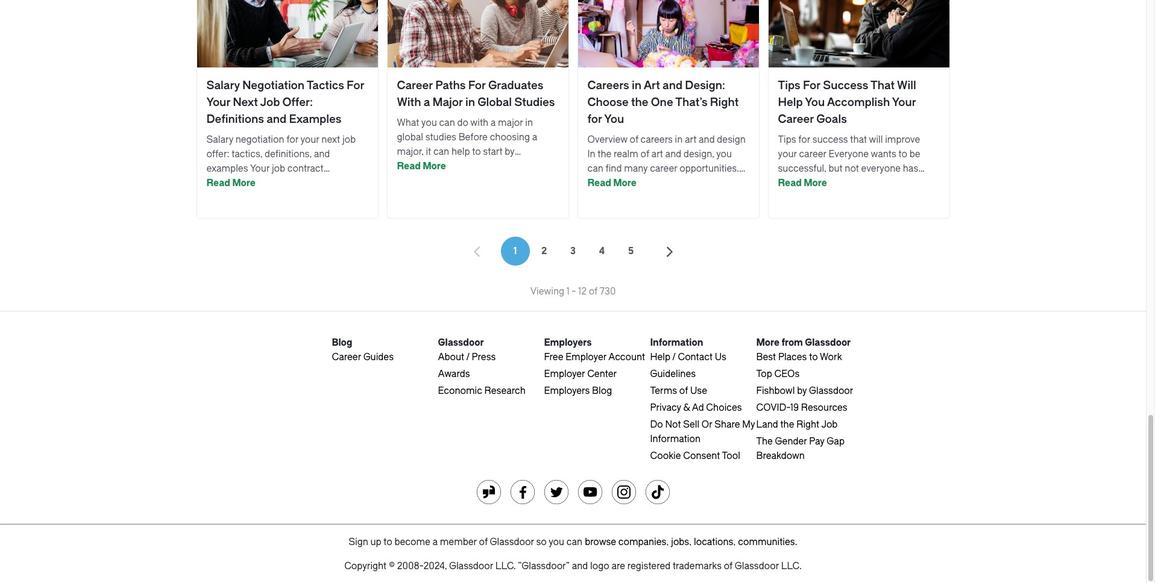 Task type: locate. For each thing, give the bounding box(es) containing it.
what you can do with a major in global studies before choosing a major, it can help to start by identifying what you are...
[[397, 117, 538, 172]]

one
[[651, 96, 674, 109]]

0 vertical spatial with
[[397, 96, 421, 109]]

your down will
[[893, 96, 917, 109]]

job inside more from glassdoor best places to work top ceos fishbowl by glassdoor covid-19 resources land the right job the gender pay gap breakdown
[[822, 420, 838, 431]]

1 vertical spatial information
[[651, 434, 701, 445]]

next icon image
[[663, 245, 677, 259]]

"glassdoor"
[[518, 561, 570, 572]]

the
[[632, 96, 649, 109], [598, 149, 612, 160], [336, 178, 350, 189], [781, 420, 795, 431]]

press
[[472, 352, 496, 363]]

about
[[438, 352, 465, 363]]

many down find
[[622, 178, 646, 189]]

llc. left '"glassdoor"'
[[496, 561, 516, 572]]

0 vertical spatial so
[[609, 178, 620, 189]]

1 horizontal spatial right
[[797, 420, 820, 431]]

salary inside salary negotiation tactics for your next job offer: definitions and examples
[[207, 79, 240, 92]]

1 vertical spatial help
[[651, 352, 671, 363]]

1 vertical spatial employers
[[544, 386, 590, 397]]

tips for success that will improve your career everyone wants to be successful, but not everyone has what it takes. whether it's with regard...
[[778, 134, 921, 203]]

can up copyright © 2008-2024, glassdoor llc. "glassdoor" and logo are registered trademarks of glassdoor llc.
[[567, 537, 583, 548]]

employer down free
[[544, 369, 585, 380]]

can inside overview of careers in art and design in the realm of art and design, you can find many career opportunities. with so many jobs...
[[588, 163, 604, 174]]

examples
[[207, 163, 248, 174]]

share
[[715, 420, 741, 431]]

of left use
[[680, 386, 688, 397]]

1 horizontal spatial job
[[343, 134, 356, 145]]

0 horizontal spatial what
[[444, 161, 465, 172]]

by
[[505, 146, 515, 157], [798, 386, 807, 397]]

in inside career paths for graduates with a major in global studies
[[466, 96, 475, 109]]

0 vertical spatial career
[[397, 79, 433, 92]]

blog
[[332, 338, 353, 348], [592, 386, 612, 397]]

you
[[805, 96, 825, 109], [605, 113, 624, 126]]

employers up free
[[544, 338, 592, 348]]

1 horizontal spatial blog
[[592, 386, 612, 397]]

-
[[572, 286, 576, 297]]

for left success
[[803, 79, 821, 92]]

tips for tips for success that will help you accomplish your career goals
[[778, 79, 801, 92]]

blog inside employers free employer account employer center employers blog
[[592, 386, 612, 397]]

with
[[471, 117, 489, 128], [889, 178, 907, 189]]

you down choose
[[605, 113, 624, 126]]

your inside tips for success that will improve your career everyone wants to be successful, but not everyone has what it takes. whether it's with regard...
[[778, 149, 797, 160]]

2 horizontal spatial your
[[778, 149, 797, 160]]

and up one
[[663, 79, 683, 92]]

career guides link
[[332, 352, 394, 363]]

right
[[710, 96, 739, 109], [797, 420, 820, 431]]

you inside careers in art and design: choose the one that's right for you
[[605, 113, 624, 126]]

2 vertical spatial career
[[332, 352, 361, 363]]

by inside what you can do with a major in global studies before choosing a major, it can help to start by identifying what you are...
[[505, 146, 515, 157]]

job down negotiation
[[260, 96, 280, 109]]

wants
[[871, 149, 897, 160]]

/ left the press
[[467, 352, 470, 363]]

0 horizontal spatial blog
[[332, 338, 353, 348]]

information down not
[[651, 434, 701, 445]]

has
[[903, 163, 919, 174]]

that
[[851, 134, 867, 145]]

graduates
[[489, 79, 544, 92]]

several
[[227, 192, 258, 203]]

read more
[[397, 161, 446, 172], [207, 178, 256, 189], [588, 178, 637, 189], [778, 178, 828, 189]]

registered
[[628, 561, 671, 572]]

1 horizontal spatial it
[[802, 178, 807, 189]]

for inside salary negotiation tactics for your next job offer: definitions and examples
[[347, 79, 364, 92]]

more for tips for success that will help you accomplish your career goals
[[804, 178, 828, 189]]

art down careers
[[652, 149, 663, 160]]

0 horizontal spatial your
[[258, 178, 276, 189]]

glassdoor
[[438, 338, 484, 348], [805, 338, 851, 348], [810, 386, 854, 397], [490, 537, 534, 548], [449, 561, 494, 572], [735, 561, 779, 572]]

more down successful,
[[804, 178, 828, 189]]

0 vertical spatial art
[[685, 134, 697, 145]]

gender
[[776, 437, 807, 447]]

0 horizontal spatial it
[[426, 146, 431, 157]]

1 left "-"
[[567, 286, 570, 297]]

terms of use link
[[651, 386, 708, 397]]

for up definitions,
[[287, 134, 299, 145]]

1 vertical spatial it
[[802, 178, 807, 189]]

0 vertical spatial you
[[805, 96, 825, 109]]

with inside overview of careers in art and design in the realm of art and design, you can find many career opportunities. with so many jobs...
[[588, 178, 607, 189]]

career up successful,
[[800, 149, 827, 160]]

1 salary from the top
[[207, 79, 240, 92]]

your down tactics,
[[250, 163, 270, 174]]

1 horizontal spatial career
[[800, 149, 827, 160]]

you
[[422, 117, 437, 128], [717, 149, 732, 160], [467, 161, 482, 172], [549, 537, 565, 548]]

0 horizontal spatial you
[[605, 113, 624, 126]]

so down find
[[609, 178, 620, 189]]

opportunities.
[[680, 163, 739, 174]]

1 horizontal spatial with
[[588, 178, 607, 189]]

1 vertical spatial what
[[778, 178, 799, 189]]

0 vertical spatial 1
[[514, 246, 517, 257]]

0 horizontal spatial 1
[[514, 246, 517, 257]]

0 horizontal spatial career
[[650, 163, 678, 174]]

what up regard...
[[778, 178, 799, 189]]

0 vertical spatial salary
[[207, 79, 240, 92]]

resources
[[802, 403, 848, 414]]

0 horizontal spatial your
[[207, 96, 230, 109]]

0 horizontal spatial job
[[272, 163, 285, 174]]

2 tips from the top
[[778, 134, 797, 145]]

employers down employer center link
[[544, 386, 590, 397]]

/ up the guidelines
[[673, 352, 676, 363]]

0 horizontal spatial job
[[260, 96, 280, 109]]

career left goals
[[778, 113, 814, 126]]

1 vertical spatial by
[[798, 386, 807, 397]]

blog down center
[[592, 386, 612, 397]]

art
[[685, 134, 697, 145], [652, 149, 663, 160]]

blog up career guides link at the left of the page
[[332, 338, 353, 348]]

in inside what you can do with a major in global studies before choosing a major, it can help to start by identifying what you are...
[[526, 117, 533, 128]]

0 horizontal spatial help
[[651, 352, 671, 363]]

with up before
[[471, 117, 489, 128]]

more up "several" at the top left of page
[[232, 178, 256, 189]]

or
[[702, 420, 713, 431]]

best places to work link
[[757, 352, 842, 363]]

of
[[630, 134, 639, 145], [641, 149, 650, 160], [589, 286, 598, 297], [680, 386, 688, 397], [479, 537, 488, 548], [724, 561, 733, 572]]

years.
[[260, 192, 285, 203]]

1 horizontal spatial for
[[468, 79, 486, 92]]

design,
[[684, 149, 715, 160]]

help inside information help / contact us guidelines terms of use privacy & ad choices do not sell or share my information cookie consent tool
[[651, 352, 671, 363]]

1 horizontal spatial by
[[798, 386, 807, 397]]

1 vertical spatial right
[[797, 420, 820, 431]]

since
[[287, 192, 312, 203]]

llc. down communities. "link"
[[782, 561, 802, 572]]

more down major,
[[423, 161, 446, 172]]

1 vertical spatial with
[[588, 178, 607, 189]]

0 vertical spatial what
[[444, 161, 465, 172]]

offer:
[[283, 96, 313, 109]]

to inside tips for success that will improve your career everyone wants to be successful, but not everyone has what it takes. whether it's with regard...
[[899, 149, 908, 160]]

account
[[609, 352, 646, 363]]

more down find
[[614, 178, 637, 189]]

so inside overview of careers in art and design in the realm of art and design, you can find many career opportunities. with so many jobs...
[[609, 178, 620, 189]]

of down careers
[[641, 149, 650, 160]]

read for careers in art and design: choose the one that's right for you
[[588, 178, 612, 189]]

do
[[651, 420, 663, 431]]

regard...
[[778, 192, 813, 203]]

places
[[779, 352, 807, 363]]

career left the paths
[[397, 79, 433, 92]]

1 for from the left
[[347, 79, 364, 92]]

about / press link
[[438, 352, 496, 363]]

it down successful,
[[802, 178, 807, 189]]

1 vertical spatial next
[[207, 192, 225, 203]]

tips inside tips for success that will improve your career everyone wants to be successful, but not everyone has what it takes. whether it's with regard...
[[778, 134, 797, 145]]

0 horizontal spatial with
[[471, 117, 489, 128]]

more up best
[[757, 338, 780, 348]]

salary up offer: on the left
[[207, 134, 233, 145]]

next down determines at the left of page
[[207, 192, 225, 203]]

in left "art"
[[632, 79, 642, 92]]

read more down successful,
[[778, 178, 828, 189]]

of inside information help / contact us guidelines terms of use privacy & ad choices do not sell or share my information cookie consent tool
[[680, 386, 688, 397]]

your up successful,
[[778, 149, 797, 160]]

1 horizontal spatial 1
[[567, 286, 570, 297]]

right down covid-19 resources link
[[797, 420, 820, 431]]

prev icon image
[[470, 245, 484, 259]]

1 horizontal spatial you
[[805, 96, 825, 109]]

you down design
[[717, 149, 732, 160]]

the down "art"
[[632, 96, 649, 109]]

read down examples
[[207, 178, 230, 189]]

what
[[397, 117, 419, 128]]

0 vertical spatial help
[[778, 96, 803, 109]]

terms
[[651, 386, 678, 397]]

job down tactics
[[343, 134, 356, 145]]

for inside tips for success that will improve your career everyone wants to be successful, but not everyone has what it takes. whether it's with regard...
[[799, 134, 811, 145]]

it inside what you can do with a major in global studies before choosing a major, it can help to start by identifying what you are...
[[426, 146, 431, 157]]

1 vertical spatial career
[[778, 113, 814, 126]]

employers blog link
[[544, 386, 612, 397]]

the right in
[[598, 149, 612, 160]]

tips inside tips for success that will help you accomplish your career goals
[[778, 79, 801, 92]]

1 horizontal spatial what
[[778, 178, 799, 189]]

2 / from the left
[[673, 352, 676, 363]]

glassdoor up resources
[[810, 386, 854, 397]]

of right 12
[[589, 286, 598, 297]]

your
[[301, 134, 319, 145], [778, 149, 797, 160], [258, 178, 276, 189]]

1 vertical spatial with
[[889, 178, 907, 189]]

find
[[606, 163, 622, 174]]

it inside tips for success that will improve your career everyone wants to be successful, but not everyone has what it takes. whether it's with regard...
[[802, 178, 807, 189]]

0 vertical spatial tips
[[778, 79, 801, 92]]

and left logo
[[572, 561, 588, 572]]

with down find
[[588, 178, 607, 189]]

to down before
[[472, 146, 481, 157]]

you up goals
[[805, 96, 825, 109]]

everyone
[[862, 163, 901, 174]]

information
[[651, 338, 704, 348], [651, 434, 701, 445]]

1 vertical spatial career
[[650, 163, 678, 174]]

2 salary from the top
[[207, 134, 233, 145]]

1 vertical spatial job
[[272, 163, 285, 174]]

2 horizontal spatial for
[[803, 79, 821, 92]]

job down resources
[[822, 420, 838, 431]]

1 vertical spatial tips
[[778, 134, 797, 145]]

it up identifying
[[426, 146, 431, 157]]

0 vertical spatial career
[[800, 149, 827, 160]]

by down choosing
[[505, 146, 515, 157]]

0 horizontal spatial /
[[467, 352, 470, 363]]

salary inside salary negotiation for your next job offer: tactics, definitions, and examples your job contract determines your livelihood for the next several years. since it's...
[[207, 134, 233, 145]]

2 horizontal spatial your
[[893, 96, 917, 109]]

in up do
[[466, 96, 475, 109]]

1 vertical spatial so
[[537, 537, 547, 548]]

1 horizontal spatial /
[[673, 352, 676, 363]]

1 horizontal spatial job
[[822, 420, 838, 431]]

3 for from the left
[[803, 79, 821, 92]]

to inside more from glassdoor best places to work top ceos fishbowl by glassdoor covid-19 resources land the right job the gender pay gap breakdown
[[810, 352, 818, 363]]

read down find
[[588, 178, 612, 189]]

0 vertical spatial job
[[260, 96, 280, 109]]

employers
[[544, 338, 592, 348], [544, 386, 590, 397]]

0 vertical spatial with
[[471, 117, 489, 128]]

tips left success
[[778, 79, 801, 92]]

you up '"glassdoor"'
[[549, 537, 565, 548]]

1 vertical spatial art
[[652, 149, 663, 160]]

2 llc. from the left
[[782, 561, 802, 572]]

and inside careers in art and design: choose the one that's right for you
[[663, 79, 683, 92]]

identifying
[[397, 161, 442, 172]]

0 vertical spatial information
[[651, 338, 704, 348]]

1 vertical spatial you
[[605, 113, 624, 126]]

information up help / contact us link
[[651, 338, 704, 348]]

a left major
[[424, 96, 430, 109]]

read more down find
[[588, 178, 637, 189]]

fishbowl
[[757, 386, 795, 397]]

success
[[813, 134, 849, 145]]

1 / from the left
[[467, 352, 470, 363]]

1 horizontal spatial help
[[778, 96, 803, 109]]

read more down major,
[[397, 161, 446, 172]]

1 horizontal spatial your
[[301, 134, 319, 145]]

1 vertical spatial your
[[778, 149, 797, 160]]

1 horizontal spatial your
[[250, 163, 270, 174]]

5 link
[[617, 237, 646, 266]]

0 vertical spatial it
[[426, 146, 431, 157]]

read up regard...
[[778, 178, 802, 189]]

1 horizontal spatial career
[[397, 79, 433, 92]]

successful,
[[778, 163, 827, 174]]

employer up employer center link
[[566, 352, 607, 363]]

the inside careers in art and design: choose the one that's right for you
[[632, 96, 649, 109]]

salary
[[207, 79, 240, 92], [207, 134, 233, 145]]

0 horizontal spatial next
[[207, 192, 225, 203]]

privacy
[[651, 403, 682, 414]]

tool
[[722, 451, 741, 462]]

tips up successful,
[[778, 134, 797, 145]]

0 horizontal spatial for
[[347, 79, 364, 92]]

for up global
[[468, 79, 486, 92]]

1 horizontal spatial with
[[889, 178, 907, 189]]

0 horizontal spatial so
[[537, 537, 547, 548]]

0 vertical spatial blog
[[332, 338, 353, 348]]

1 left 2 link
[[514, 246, 517, 257]]

0 vertical spatial by
[[505, 146, 515, 157]]

1 horizontal spatial so
[[609, 178, 620, 189]]

to left work
[[810, 352, 818, 363]]

right down the design:
[[710, 96, 739, 109]]

your up definitions on the top of page
[[207, 96, 230, 109]]

and up negotiation on the top left
[[267, 113, 287, 126]]

are...
[[485, 161, 505, 172]]

0 vertical spatial job
[[343, 134, 356, 145]]

help
[[452, 146, 470, 157]]

free
[[544, 352, 564, 363]]

overview of careers in art and design in the realm of art and design, you can find many career opportunities. with so many jobs...
[[588, 134, 746, 189]]

the inside more from glassdoor best places to work top ceos fishbowl by glassdoor covid-19 resources land the right job the gender pay gap breakdown
[[781, 420, 795, 431]]

a
[[424, 96, 430, 109], [491, 117, 496, 128], [532, 132, 538, 143], [433, 537, 438, 548]]

many down realm
[[624, 163, 648, 174]]

global
[[478, 96, 512, 109]]

start
[[483, 146, 503, 157]]

what inside tips for success that will improve your career everyone wants to be successful, but not everyone has what it takes. whether it's with regard...
[[778, 178, 799, 189]]

0 vertical spatial your
[[301, 134, 319, 145]]

with inside what you can do with a major in global studies before choosing a major, it can help to start by identifying what you are...
[[471, 117, 489, 128]]

/ inside information help / contact us guidelines terms of use privacy & ad choices do not sell or share my information cookie consent tool
[[673, 352, 676, 363]]

1 vertical spatial salary
[[207, 134, 233, 145]]

for down choose
[[588, 113, 602, 126]]

top
[[757, 369, 773, 380]]

0 horizontal spatial with
[[397, 96, 421, 109]]

0 horizontal spatial career
[[332, 352, 361, 363]]

career
[[800, 149, 827, 160], [650, 163, 678, 174]]

0 horizontal spatial right
[[710, 96, 739, 109]]

career left guides
[[332, 352, 361, 363]]

it
[[426, 146, 431, 157], [802, 178, 807, 189]]

2 horizontal spatial career
[[778, 113, 814, 126]]

/ for about
[[467, 352, 470, 363]]

so up '"glassdoor"'
[[537, 537, 547, 548]]

the up "gender" at the bottom of page
[[781, 420, 795, 431]]

1 vertical spatial job
[[822, 420, 838, 431]]

for inside careers in art and design: choose the one that's right for you
[[588, 113, 602, 126]]

in right careers
[[675, 134, 683, 145]]

right inside more from glassdoor best places to work top ceos fishbowl by glassdoor covid-19 resources land the right job the gender pay gap breakdown
[[797, 420, 820, 431]]

career inside tips for success that will improve your career everyone wants to be successful, but not everyone has what it takes. whether it's with regard...
[[800, 149, 827, 160]]

career inside tips for success that will help you accomplish your career goals
[[778, 113, 814, 126]]

to
[[472, 146, 481, 157], [899, 149, 908, 160], [810, 352, 818, 363], [384, 537, 393, 548]]

1 horizontal spatial next
[[322, 134, 340, 145]]

by up covid-19 resources link
[[798, 386, 807, 397]]

/ inside glassdoor about / press awards economic research
[[467, 352, 470, 363]]

1 tips from the top
[[778, 79, 801, 92]]

1 vertical spatial blog
[[592, 386, 612, 397]]

to left be
[[899, 149, 908, 160]]

job down definitions,
[[272, 163, 285, 174]]

tips for tips for success that will improve your career everyone wants to be successful, but not everyone has what it takes. whether it's with regard...
[[778, 134, 797, 145]]

browse
[[585, 537, 617, 548]]

a right choosing
[[532, 132, 538, 143]]

1 vertical spatial 1
[[567, 286, 570, 297]]

1 horizontal spatial llc.
[[782, 561, 802, 572]]

choosing
[[490, 132, 530, 143]]

next
[[233, 96, 258, 109]]

0 vertical spatial employers
[[544, 338, 592, 348]]

for left success
[[799, 134, 811, 145]]

you inside tips for success that will help you accomplish your career goals
[[805, 96, 825, 109]]

your
[[207, 96, 230, 109], [893, 96, 917, 109], [250, 163, 270, 174]]

the right livelihood
[[336, 178, 350, 189]]

2 for from the left
[[468, 79, 486, 92]]

center
[[588, 369, 617, 380]]

1 vertical spatial many
[[622, 178, 646, 189]]

success
[[824, 79, 869, 92]]

0 horizontal spatial llc.
[[496, 561, 516, 572]]

0 horizontal spatial art
[[652, 149, 663, 160]]

1 horizontal spatial art
[[685, 134, 697, 145]]

for right tactics
[[347, 79, 364, 92]]

read more for careers in art and design: choose the one that's right for you
[[588, 178, 637, 189]]

guidelines
[[651, 369, 696, 380]]

0 horizontal spatial by
[[505, 146, 515, 157]]

0 vertical spatial right
[[710, 96, 739, 109]]

jobs...
[[648, 178, 673, 189]]

economic research link
[[438, 386, 526, 397]]

glassdoor up 'about / press' link
[[438, 338, 484, 348]]

my
[[743, 420, 756, 431]]

with inside career paths for graduates with a major in global studies
[[397, 96, 421, 109]]



Task type: vqa. For each thing, say whether or not it's contained in the screenshot.


Task type: describe. For each thing, give the bounding box(es) containing it.
from
[[782, 338, 803, 348]]

0 vertical spatial employer
[[566, 352, 607, 363]]

covid-
[[757, 403, 791, 414]]

awards link
[[438, 369, 470, 380]]

paths
[[436, 79, 466, 92]]

gap
[[827, 437, 845, 447]]

determines
[[207, 178, 256, 189]]

negotiation
[[243, 79, 305, 92]]

covid-19 resources link
[[757, 403, 848, 414]]

in
[[588, 149, 596, 160]]

companies
[[619, 537, 667, 548]]

to right the up
[[384, 537, 393, 548]]

realm
[[614, 149, 639, 160]]

the inside overview of careers in art and design in the realm of art and design, you can find many career opportunities. with so many jobs...
[[598, 149, 612, 160]]

2 information from the top
[[651, 434, 701, 445]]

salary for salary negotiation for your next job offer: tactics, definitions, and examples your job contract determines your livelihood for the next several years. since it's...
[[207, 134, 233, 145]]

1 inside "link"
[[514, 246, 517, 257]]

cookie
[[651, 451, 681, 462]]

read more for career paths for graduates with a major in global studies
[[397, 161, 446, 172]]

and down careers
[[666, 149, 682, 160]]

and up design,
[[699, 134, 715, 145]]

2 vertical spatial your
[[258, 178, 276, 189]]

sell
[[684, 420, 700, 431]]

major
[[433, 96, 463, 109]]

2 employers from the top
[[544, 386, 590, 397]]

but
[[829, 163, 843, 174]]

that
[[871, 79, 895, 92]]

right inside careers in art and design: choose the one that's right for you
[[710, 96, 739, 109]]

read more for salary negotiation tactics for your next job offer: definitions and examples
[[207, 178, 256, 189]]

you up studies
[[422, 117, 437, 128]]

what inside what you can do with a major in global studies before choosing a major, it can help to start by identifying what you are...
[[444, 161, 465, 172]]

a inside career paths for graduates with a major in global studies
[[424, 96, 430, 109]]

choices
[[707, 403, 742, 414]]

and inside salary negotiation tactics for your next job offer: definitions and examples
[[267, 113, 287, 126]]

for inside career paths for graduates with a major in global studies
[[468, 79, 486, 92]]

will
[[870, 134, 883, 145]]

viewing 1 - 12 of 730
[[531, 286, 616, 297]]

of down the locations
[[724, 561, 733, 572]]

economic
[[438, 386, 483, 397]]

be
[[910, 149, 921, 160]]

you down help at the left of the page
[[467, 161, 482, 172]]

1 employers from the top
[[544, 338, 592, 348]]

are
[[612, 561, 626, 572]]

and inside salary negotiation for your next job offer: tactics, definitions, and examples your job contract determines your livelihood for the next several years. since it's...
[[314, 149, 330, 160]]

4
[[599, 246, 605, 257]]

it's
[[875, 178, 887, 189]]

0 vertical spatial many
[[624, 163, 648, 174]]

not
[[845, 163, 859, 174]]

job inside salary negotiation tactics for your next job offer: definitions and examples
[[260, 96, 280, 109]]

design
[[717, 134, 746, 145]]

information help / contact us guidelines terms of use privacy & ad choices do not sell or share my information cookie consent tool
[[651, 338, 756, 462]]

glassdoor about / press awards economic research
[[438, 338, 526, 397]]

by inside more from glassdoor best places to work top ceos fishbowl by glassdoor covid-19 resources land the right job the gender pay gap breakdown
[[798, 386, 807, 397]]

everyone
[[829, 149, 869, 160]]

more from glassdoor best places to work top ceos fishbowl by glassdoor covid-19 resources land the right job the gender pay gap breakdown
[[757, 338, 854, 462]]

copyright
[[345, 561, 387, 572]]

glassdoor up '"glassdoor"'
[[490, 537, 534, 548]]

blog career guides
[[332, 338, 394, 363]]

in inside overview of careers in art and design in the realm of art and design, you can find many career opportunities. with so many jobs...
[[675, 134, 683, 145]]

it's...
[[314, 192, 333, 203]]

careers in art and design: choose the one that's right for you
[[588, 79, 739, 126]]

glassdoor up work
[[805, 338, 851, 348]]

logo
[[591, 561, 610, 572]]

consent
[[684, 451, 720, 462]]

tactics,
[[232, 149, 263, 160]]

help inside tips for success that will help you accomplish your career goals
[[778, 96, 803, 109]]

the inside salary negotiation for your next job offer: tactics, definitions, and examples your job contract determines your livelihood for the next several years. since it's...
[[336, 178, 350, 189]]

communities. link
[[738, 537, 798, 548]]

of up realm
[[630, 134, 639, 145]]

definitions,
[[265, 149, 312, 160]]

the
[[757, 437, 773, 447]]

examples
[[289, 113, 342, 126]]

glassdoor inside glassdoor about / press awards economic research
[[438, 338, 484, 348]]

/ for help
[[673, 352, 676, 363]]

that's
[[676, 96, 708, 109]]

fishbowl by glassdoor link
[[757, 386, 854, 397]]

1 information from the top
[[651, 338, 704, 348]]

land
[[757, 420, 779, 431]]

salary for salary negotiation tactics for your next job offer: definitions and examples
[[207, 79, 240, 92]]

do not sell or share my information link
[[651, 420, 756, 445]]

awards
[[438, 369, 470, 380]]

3
[[571, 246, 576, 257]]

2 link
[[530, 237, 559, 266]]

salary negotiation for your next job offer: tactics, definitions, and examples your job contract determines your livelihood for the next several years. since it's...
[[207, 134, 356, 203]]

locations link
[[694, 537, 734, 548]]

work
[[820, 352, 842, 363]]

become
[[395, 537, 431, 548]]

glassdoor down communities. "link"
[[735, 561, 779, 572]]

for up it's...
[[322, 178, 334, 189]]

in inside careers in art and design: choose the one that's right for you
[[632, 79, 642, 92]]

employers free employer account employer center employers blog
[[544, 338, 646, 397]]

your inside tips for success that will help you accomplish your career goals
[[893, 96, 917, 109]]

contact
[[678, 352, 713, 363]]

for inside tips for success that will help you accomplish your career goals
[[803, 79, 821, 92]]

us
[[715, 352, 727, 363]]

blog inside the blog career guides
[[332, 338, 353, 348]]

1 link
[[501, 237, 530, 266]]

4 link
[[588, 237, 617, 266]]

copyright © 2008-2024, glassdoor llc. "glassdoor" and logo are registered trademarks of glassdoor llc.
[[345, 561, 802, 572]]

glassdoor down "member"
[[449, 561, 494, 572]]

pay
[[810, 437, 825, 447]]

read more for tips for success that will help you accomplish your career goals
[[778, 178, 828, 189]]

more for salary negotiation tactics for your next job offer: definitions and examples
[[232, 178, 256, 189]]

of right "member"
[[479, 537, 488, 548]]

more for career paths for graduates with a major in global studies
[[423, 161, 446, 172]]

more inside more from glassdoor best places to work top ceos fishbowl by glassdoor covid-19 resources land the right job the gender pay gap breakdown
[[757, 338, 780, 348]]

negotiation
[[236, 134, 284, 145]]

not
[[666, 420, 681, 431]]

0 vertical spatial next
[[322, 134, 340, 145]]

1 vertical spatial employer
[[544, 369, 585, 380]]

career inside career paths for graduates with a major in global studies
[[397, 79, 433, 92]]

1 llc. from the left
[[496, 561, 516, 572]]

breakdown
[[757, 451, 805, 462]]

guidelines link
[[651, 369, 696, 380]]

careers
[[641, 134, 673, 145]]

career inside the blog career guides
[[332, 352, 361, 363]]

read for salary negotiation tactics for your next job offer: definitions and examples
[[207, 178, 230, 189]]

you inside overview of careers in art and design in the realm of art and design, you can find many career opportunities. with so many jobs...
[[717, 149, 732, 160]]

salary negotiation tactics for your next job offer: definitions and examples
[[207, 79, 364, 126]]

your inside salary negotiation for your next job offer: tactics, definitions, and examples your job contract determines your livelihood for the next several years. since it's...
[[250, 163, 270, 174]]

to inside what you can do with a major in global studies before choosing a major, it can help to start by identifying what you are...
[[472, 146, 481, 157]]

can left do
[[439, 117, 455, 128]]

jobs
[[672, 537, 690, 548]]

takes.
[[809, 178, 834, 189]]

a left the major
[[491, 117, 496, 128]]

ad
[[692, 403, 704, 414]]

a right 'become'
[[433, 537, 438, 548]]

help / contact us link
[[651, 352, 727, 363]]

5
[[629, 246, 634, 257]]

with inside tips for success that will improve your career everyone wants to be successful, but not everyone has what it takes. whether it's with regard...
[[889, 178, 907, 189]]

accomplish
[[827, 96, 890, 109]]

read for tips for success that will help you accomplish your career goals
[[778, 178, 802, 189]]

read for career paths for graduates with a major in global studies
[[397, 161, 421, 172]]

land the right job link
[[757, 420, 838, 431]]

&
[[684, 403, 690, 414]]

career inside overview of careers in art and design in the realm of art and design, you can find many career opportunities. with so many jobs...
[[650, 163, 678, 174]]

studies
[[515, 96, 555, 109]]

can down studies
[[434, 146, 450, 157]]

more for careers in art and design: choose the one that's right for you
[[614, 178, 637, 189]]

art
[[644, 79, 660, 92]]

do
[[457, 117, 469, 128]]

your inside salary negotiation tactics for your next job offer: definitions and examples
[[207, 96, 230, 109]]



